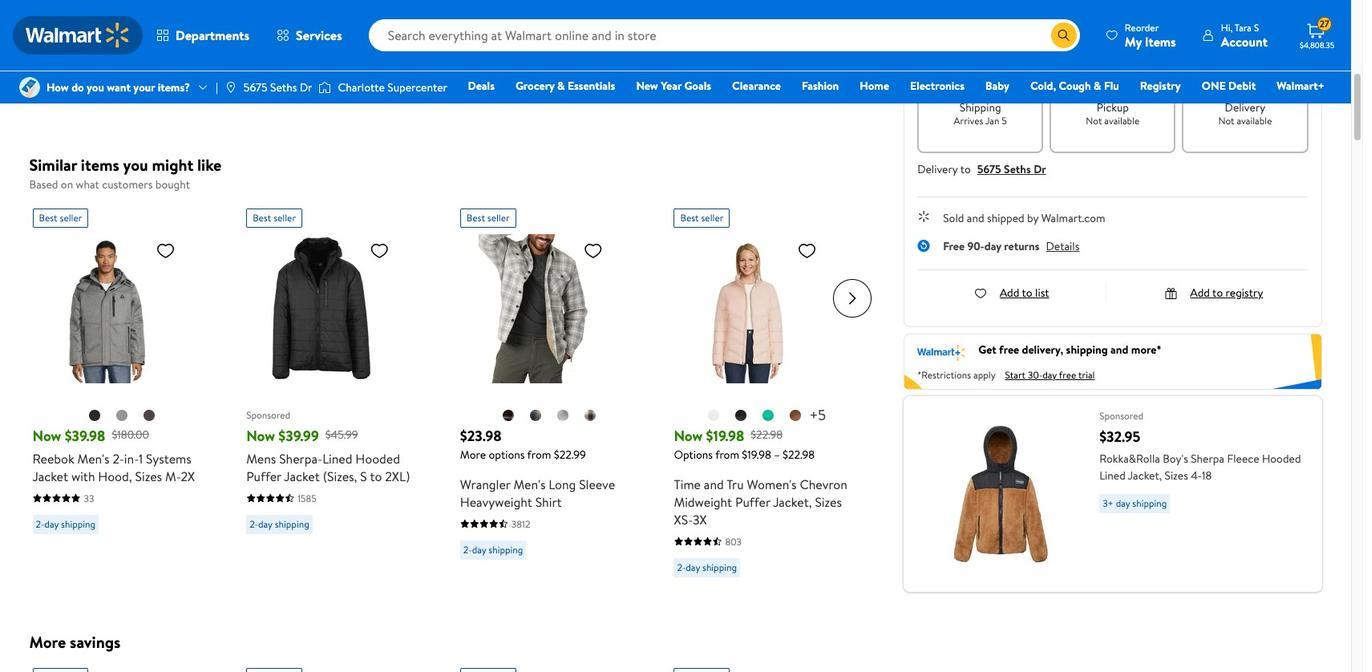Task type: describe. For each thing, give the bounding box(es) containing it.
registry
[[1140, 78, 1181, 94]]

shipping down 803 at the right of the page
[[703, 560, 737, 574]]

heavyweight
[[460, 493, 532, 510]]

ombre blue image
[[529, 409, 542, 421]]

hi, tara s account
[[1221, 20, 1268, 50]]

services button
[[263, 16, 356, 55]]

0 horizontal spatial seths
[[270, 79, 297, 95]]

get
[[979, 341, 997, 358]]

0 horizontal spatial dr
[[300, 79, 312, 95]]

fleece
[[1227, 451, 1260, 467]]

$32.95 group
[[904, 396, 1322, 592]]

one debit
[[1202, 78, 1256, 94]]

5
[[1002, 114, 1007, 128]]

sizes inside sponsored $32.95 rokka&rolla boy's sherpa fleece hooded lined jacket, sizes 4-18
[[1165, 467, 1188, 483]]

33
[[84, 491, 94, 505]]

mens sherpa-lined hooded puffer jacket (sizes, s to 2xl) image
[[246, 234, 396, 383]]

how do you want your item?
[[918, 35, 1096, 55]]

available for pickup
[[1105, 114, 1140, 128]]

cold, cough & flu link
[[1023, 77, 1127, 95]]

details button
[[1046, 238, 1080, 254]]

hi,
[[1221, 20, 1233, 34]]

free 90-day returns details
[[943, 238, 1080, 254]]

18
[[1202, 467, 1212, 483]]

savings
[[70, 631, 121, 653]]

delivery for not
[[1225, 99, 1266, 115]]

my
[[1125, 32, 1142, 50]]

lily white image
[[584, 409, 597, 421]]

sleeve
[[579, 475, 615, 493]]

Walmart Site-Wide search field
[[369, 19, 1080, 51]]

charlotte
[[338, 79, 385, 95]]

shipping down 3812
[[489, 543, 523, 556]]

puffer inside time and tru women's chevron midweight puffer jacket, sizes xs-3x
[[735, 493, 771, 510]]

2-day shipping down 803 at the right of the page
[[677, 560, 737, 574]]

hood,
[[98, 467, 132, 485]]

3+
[[1103, 496, 1114, 510]]

3 best from the left
[[467, 211, 485, 224]]

best seller for now $19.98
[[680, 211, 724, 224]]

want for item?
[[995, 35, 1026, 55]]

details
[[1046, 238, 1080, 254]]

2-day shipping down 3812
[[463, 543, 523, 556]]

free
[[943, 238, 965, 254]]

you for how do you want your item?
[[969, 35, 992, 55]]

jacket for now $39.99
[[284, 467, 320, 485]]

*restrictions apply
[[918, 368, 996, 382]]

cabernet image
[[502, 409, 515, 421]]

–
[[774, 446, 780, 462]]

walmart+
[[1277, 78, 1325, 94]]

1 vertical spatial $19.98
[[742, 446, 771, 462]]

90-
[[968, 238, 985, 254]]

available for delivery
[[1237, 114, 1272, 128]]

account
[[1221, 32, 1268, 50]]

arrives
[[954, 114, 984, 128]]

clothing size list
[[914, 0, 1312, 22]]

registry
[[1226, 285, 1263, 301]]

list
[[1035, 285, 1050, 301]]

seller for now $19.98
[[701, 211, 724, 224]]

what
[[76, 176, 99, 192]]

grocery & essentials link
[[508, 77, 623, 95]]

trial
[[1079, 368, 1095, 382]]

|
[[216, 79, 218, 95]]

get free delivery, shipping and more* banner
[[904, 334, 1322, 390]]

sponsored $32.95 rokka&rolla boy's sherpa fleece hooded lined jacket, sizes 4-18
[[1100, 409, 1301, 483]]

wrangler men's long sleeve heavyweight shirt image
[[460, 234, 609, 383]]

product group containing now $39.98
[[32, 202, 211, 597]]

based
[[29, 176, 58, 192]]

add to registry
[[1191, 285, 1263, 301]]

wrangler men's long sleeve heavyweight shirt
[[460, 475, 615, 510]]

day down 3x
[[686, 560, 700, 574]]

& inside "link"
[[1094, 78, 1102, 94]]

3 seller from the left
[[487, 211, 510, 224]]

s inside sponsored now $39.99 $45.99 mens sherpa-lined hooded puffer jacket (sizes, s to 2xl)
[[360, 467, 367, 485]]

day down heavyweight
[[472, 543, 486, 556]]

new year goals link
[[629, 77, 719, 95]]

intent image for delivery image
[[1233, 73, 1258, 99]]

1 vertical spatial $22.98
[[783, 446, 815, 462]]

cold, cough & flu
[[1030, 78, 1119, 94]]

30-
[[1028, 368, 1043, 382]]

jacket, inside time and tru women's chevron midweight puffer jacket, sizes xs-3x
[[773, 493, 812, 510]]

clear search field text image
[[1032, 29, 1045, 41]]

men's inside now $39.98 $180.00 reebok men's 2-in-1 systems jacket with hood, sizes m-2x
[[77, 450, 110, 467]]

start 30-day free trial
[[1005, 368, 1095, 382]]

time and tru women's chevron midweight puffer jacket, sizes xs-3x image
[[674, 234, 823, 383]]

similar
[[29, 154, 77, 176]]

black image
[[88, 409, 101, 421]]

walmart image
[[26, 22, 130, 48]]

puffer inside sponsored now $39.99 $45.99 mens sherpa-lined hooded puffer jacket (sizes, s to 2xl)
[[246, 467, 281, 485]]

shipping down 1585
[[275, 517, 309, 531]]

in-
[[124, 450, 139, 467]]

item?
[[1061, 35, 1096, 55]]

seller for now $39.98
[[60, 211, 82, 224]]

2x
[[181, 467, 195, 485]]

3+ day shipping
[[1103, 496, 1167, 510]]

$45.99
[[325, 427, 358, 443]]

rokka&rolla boy's sherpa fleece hooded lined jacket, sizes 4-18 image
[[917, 409, 1087, 579]]

women's
[[747, 475, 797, 493]]

electronics
[[910, 78, 965, 94]]

jan
[[986, 114, 1000, 128]]

3812
[[512, 517, 530, 531]]

on
[[61, 176, 73, 192]]

27
[[1320, 17, 1330, 31]]

$32.95
[[1100, 427, 1141, 447]]

jacket for now $39.98
[[32, 467, 68, 485]]

reorder my items
[[1125, 20, 1176, 50]]

how for how do you want your items?
[[47, 79, 69, 95]]

day down reebok
[[44, 517, 59, 531]]

hooded inside sponsored now $39.99 $45.99 mens sherpa-lined hooded puffer jacket (sizes, s to 2xl)
[[356, 450, 400, 467]]

returns
[[1004, 238, 1040, 254]]

new year goals
[[636, 78, 711, 94]]

do for how do you want your item?
[[950, 35, 966, 55]]

add to favorites list, reebok men's 2-in-1 systems jacket with hood, sizes m-2x image
[[156, 240, 175, 260]]

sponsored now $39.99 $45.99 mens sherpa-lined hooded puffer jacket (sizes, s to 2xl)
[[246, 408, 410, 485]]

charlotte supercenter
[[338, 79, 448, 95]]

search icon image
[[1058, 29, 1071, 42]]

 image for 5675 seths dr
[[224, 81, 237, 94]]

(sizes,
[[323, 467, 357, 485]]

delivery,
[[1022, 341, 1064, 358]]

now inside sponsored now $39.99 $45.99 mens sherpa-lined hooded puffer jacket (sizes, s to 2xl)
[[246, 425, 275, 446]]

4-
[[1191, 467, 1202, 483]]

0 vertical spatial $22.98
[[751, 427, 783, 443]]

now $39.98 $180.00 reebok men's 2-in-1 systems jacket with hood, sizes m-2x
[[32, 425, 195, 485]]

add to favorites list, wrangler men's long sleeve heavyweight shirt image
[[584, 240, 603, 260]]

sizes inside time and tru women's chevron midweight puffer jacket, sizes xs-3x
[[815, 493, 842, 510]]

rich black image
[[735, 409, 748, 421]]

more savings
[[29, 631, 121, 653]]

men's inside wrangler men's long sleeve heavyweight shirt
[[514, 475, 546, 493]]

1 vertical spatial free
[[1059, 368, 1077, 382]]

rokka&rolla
[[1100, 451, 1160, 467]]

next slide for similar items you might like list image
[[833, 279, 872, 317]]

2- down mens
[[250, 517, 258, 531]]

to for registry
[[1213, 285, 1223, 301]]

delivery for to
[[918, 161, 958, 177]]

0 horizontal spatial 5675
[[244, 79, 268, 95]]

how do you want your items?
[[47, 79, 190, 95]]

more*
[[1131, 341, 1162, 358]]

now for $19.98
[[674, 425, 703, 446]]

reorder
[[1125, 20, 1159, 34]]

fashion
[[802, 78, 839, 94]]

like
[[197, 154, 222, 176]]

day inside get free delivery, shipping and more* banner
[[1043, 368, 1057, 382]]

fashion link
[[795, 77, 846, 95]]



Task type: vqa. For each thing, say whether or not it's contained in the screenshot.
you
yes



Task type: locate. For each thing, give the bounding box(es) containing it.
now up options
[[674, 425, 703, 446]]

sponsored up $32.95
[[1100, 409, 1144, 422]]

0 horizontal spatial jacket,
[[773, 493, 812, 510]]

0 vertical spatial puffer
[[246, 467, 281, 485]]

delivery up sold
[[918, 161, 958, 177]]

now up reebok
[[32, 425, 61, 446]]

$19.98 down vivid white "image"
[[706, 425, 744, 446]]

day
[[985, 238, 1002, 254], [1043, 368, 1057, 382], [1116, 496, 1130, 510], [44, 517, 59, 531], [258, 517, 273, 531], [472, 543, 486, 556], [686, 560, 700, 574]]

baby link
[[978, 77, 1017, 95]]

jacket,
[[1128, 467, 1162, 483], [773, 493, 812, 510]]

available inside pickup not available
[[1105, 114, 1140, 128]]

you inside similar items you might like based on what customers bought
[[123, 154, 148, 176]]

want
[[995, 35, 1026, 55], [107, 79, 131, 95]]

*restrictions
[[918, 368, 971, 382]]

2 best from the left
[[253, 211, 271, 224]]

mens
[[246, 450, 276, 467]]

grocery & essentials
[[516, 78, 615, 94]]

1 & from the left
[[557, 78, 565, 94]]

hooded right fleece
[[1262, 451, 1301, 467]]

2 sponsored from the left
[[1100, 409, 1144, 422]]

dr down services dropdown button
[[300, 79, 312, 95]]

1 vertical spatial men's
[[514, 475, 546, 493]]

s right tara
[[1254, 20, 1259, 34]]

you up intent image for shipping
[[969, 35, 992, 55]]

men's
[[77, 450, 110, 467], [514, 475, 546, 493]]

2-day shipping
[[36, 517, 95, 531], [250, 517, 309, 531], [463, 543, 523, 556], [677, 560, 737, 574]]

0 vertical spatial delivery
[[1225, 99, 1266, 115]]

lined down $45.99
[[323, 450, 353, 467]]

2-day shipping down 1585
[[250, 517, 309, 531]]

from inside $23.98 more options from $22.99
[[527, 446, 551, 462]]

sizes right the women's
[[815, 493, 842, 510]]

$22.99
[[554, 446, 586, 462]]

1 vertical spatial your
[[133, 79, 155, 95]]

lined down rokka&rolla
[[1100, 467, 1126, 483]]

men's down $39.98
[[77, 450, 110, 467]]

0 horizontal spatial add
[[1000, 285, 1020, 301]]

delivery to 5675 seths dr
[[918, 161, 1046, 177]]

lined inside sponsored $32.95 rokka&rolla boy's sherpa fleece hooded lined jacket, sizes 4-18
[[1100, 467, 1126, 483]]

1 vertical spatial delivery
[[918, 161, 958, 177]]

 image left charlotte
[[319, 79, 332, 95]]

to inside sponsored now $39.99 $45.99 mens sherpa-lined hooded puffer jacket (sizes, s to 2xl)
[[370, 467, 382, 485]]

s right (sizes,
[[360, 467, 367, 485]]

jacket up 1585
[[284, 467, 320, 485]]

0 vertical spatial 5675
[[244, 79, 268, 95]]

1 best seller from the left
[[39, 211, 82, 224]]

day right 3+
[[1116, 496, 1130, 510]]

0 vertical spatial how
[[918, 35, 946, 55]]

1 vertical spatial more
[[29, 631, 66, 653]]

1 horizontal spatial  image
[[319, 79, 332, 95]]

1 vertical spatial dr
[[1034, 161, 1046, 177]]

1 horizontal spatial do
[[950, 35, 966, 55]]

to left the 5675 seths dr button
[[961, 161, 971, 177]]

product group containing +5
[[674, 202, 853, 597]]

2 not from the left
[[1219, 114, 1235, 128]]

now up mens
[[246, 425, 275, 446]]

not inside the delivery not available
[[1219, 114, 1235, 128]]

 image for charlotte supercenter
[[319, 79, 332, 95]]

essentials
[[568, 78, 615, 94]]

day left "returns"
[[985, 238, 1002, 254]]

do up electronics
[[950, 35, 966, 55]]

one debit link
[[1195, 77, 1263, 95]]

your left search icon
[[1029, 35, 1057, 55]]

0 horizontal spatial s
[[360, 467, 367, 485]]

charcoal image
[[143, 409, 155, 421]]

1 horizontal spatial not
[[1219, 114, 1235, 128]]

$23.98 more options from $22.99
[[460, 425, 586, 462]]

1 vertical spatial how
[[47, 79, 69, 95]]

might
[[152, 154, 193, 176]]

xs-
[[674, 510, 693, 528]]

product group containing now $39.99
[[246, 202, 425, 597]]

0 vertical spatial free
[[999, 341, 1020, 358]]

1 horizontal spatial hooded
[[1262, 451, 1301, 467]]

2 available from the left
[[1237, 114, 1272, 128]]

shirt
[[535, 493, 562, 510]]

$19.98 left –
[[742, 446, 771, 462]]

get free delivery, shipping and more*
[[979, 341, 1162, 358]]

2- left the 1 at left bottom
[[113, 450, 124, 467]]

1 now from the left
[[32, 425, 61, 446]]

0 horizontal spatial sizes
[[135, 467, 162, 485]]

 image
[[319, 79, 332, 95], [224, 81, 237, 94]]

clearance link
[[725, 77, 788, 95]]

0 vertical spatial your
[[1029, 35, 1057, 55]]

jacket inside now $39.98 $180.00 reebok men's 2-in-1 systems jacket with hood, sizes m-2x
[[32, 467, 68, 485]]

2 & from the left
[[1094, 78, 1102, 94]]

not inside pickup not available
[[1086, 114, 1102, 128]]

0 horizontal spatial your
[[133, 79, 155, 95]]

1
[[139, 450, 143, 467]]

2 seller from the left
[[274, 211, 296, 224]]

vivid white image
[[708, 409, 721, 421]]

pickup not available
[[1086, 99, 1140, 128]]

your for items?
[[133, 79, 155, 95]]

1 from from the left
[[527, 446, 551, 462]]

not down "intent image for pickup"
[[1086, 114, 1102, 128]]

sizes inside now $39.98 $180.00 reebok men's 2-in-1 systems jacket with hood, sizes m-2x
[[135, 467, 162, 485]]

jacket, down –
[[773, 493, 812, 510]]

3 now from the left
[[674, 425, 703, 446]]

2-
[[113, 450, 124, 467], [36, 517, 44, 531], [250, 517, 258, 531], [463, 543, 472, 556], [677, 560, 686, 574]]

2- down reebok
[[36, 517, 44, 531]]

shipping inside $32.95 group
[[1133, 496, 1167, 510]]

by
[[1027, 210, 1039, 226]]

0 horizontal spatial hooded
[[356, 450, 400, 467]]

best for now $39.99
[[253, 211, 271, 224]]

0 vertical spatial and
[[967, 210, 985, 226]]

1 horizontal spatial men's
[[514, 475, 546, 493]]

systems
[[146, 450, 192, 467]]

jacket left with
[[32, 467, 68, 485]]

departments button
[[143, 16, 263, 55]]

you
[[969, 35, 992, 55], [87, 79, 104, 95], [123, 154, 148, 176]]

men's left long at the left of the page
[[514, 475, 546, 493]]

1 vertical spatial puffer
[[735, 493, 771, 510]]

lined inside sponsored now $39.99 $45.99 mens sherpa-lined hooded puffer jacket (sizes, s to 2xl)
[[323, 450, 353, 467]]

2- down heavyweight
[[463, 543, 472, 556]]

want for items?
[[107, 79, 131, 95]]

5675 seths dr button
[[977, 161, 1046, 177]]

4 product group from the left
[[674, 202, 853, 597]]

 image right the |
[[224, 81, 237, 94]]

free right get
[[999, 341, 1020, 358]]

3x
[[693, 510, 707, 528]]

you for similar items you might like based on what customers bought
[[123, 154, 148, 176]]

1 horizontal spatial now
[[246, 425, 275, 446]]

hot chocolate image
[[790, 409, 802, 421]]

to left the registry
[[1213, 285, 1223, 301]]

intent image for pickup image
[[1100, 73, 1126, 99]]

shipped
[[987, 210, 1025, 226]]

day down mens
[[258, 517, 273, 531]]

1 horizontal spatial &
[[1094, 78, 1102, 94]]

not down one debit at top
[[1219, 114, 1235, 128]]

1 product group from the left
[[32, 202, 211, 597]]

to left 2xl)
[[370, 467, 382, 485]]

2-day shipping down 33
[[36, 517, 95, 531]]

2 product group from the left
[[246, 202, 425, 597]]

0 horizontal spatial lined
[[323, 450, 353, 467]]

0 horizontal spatial men's
[[77, 450, 110, 467]]

Search search field
[[369, 19, 1080, 51]]

add to favorites list, time and tru women's chevron midweight puffer jacket, sizes xs-3x image
[[798, 240, 817, 260]]

0 vertical spatial s
[[1254, 20, 1259, 34]]

5675
[[244, 79, 268, 95], [977, 161, 1001, 177]]

not for pickup
[[1086, 114, 1102, 128]]

jacket, inside sponsored $32.95 rokka&rolla boy's sherpa fleece hooded lined jacket, sizes 4-18
[[1128, 467, 1162, 483]]

to for list
[[1022, 285, 1033, 301]]

items
[[81, 154, 119, 176]]

add for add to list
[[1000, 285, 1020, 301]]

0 vertical spatial jacket,
[[1128, 467, 1162, 483]]

1 available from the left
[[1105, 114, 1140, 128]]

shipping down 33
[[61, 517, 95, 531]]

1 vertical spatial seths
[[1004, 161, 1031, 177]]

2 horizontal spatial and
[[1111, 341, 1129, 358]]

1 seller from the left
[[60, 211, 82, 224]]

tara
[[1235, 20, 1252, 34]]

0 vertical spatial dr
[[300, 79, 312, 95]]

add to favorites list, mens sherpa-lined hooded puffer jacket (sizes, s to 2xl) image
[[370, 240, 389, 260]]

reebok men's 2-in-1 systems jacket with hood, sizes m-2x image
[[32, 234, 182, 383]]

best seller for now $39.98
[[39, 211, 82, 224]]

$39.98
[[65, 425, 105, 446]]

2 vertical spatial and
[[704, 475, 724, 493]]

1 not from the left
[[1086, 114, 1102, 128]]

hooded
[[356, 450, 400, 467], [1262, 451, 1301, 467]]

and right sold
[[967, 210, 985, 226]]

seths down services dropdown button
[[270, 79, 297, 95]]

your left items?
[[133, 79, 155, 95]]

1 horizontal spatial seths
[[1004, 161, 1031, 177]]

$19.98
[[706, 425, 744, 446], [742, 446, 771, 462]]

1 jacket from the left
[[32, 467, 68, 485]]

how up electronics
[[918, 35, 946, 55]]

shipping inside banner
[[1066, 341, 1108, 358]]

0 vertical spatial men's
[[77, 450, 110, 467]]

now for $39.98
[[32, 425, 61, 446]]

dr up by
[[1034, 161, 1046, 177]]

2 horizontal spatial sizes
[[1165, 467, 1188, 483]]

pure grey heather image
[[115, 409, 128, 421]]

1 horizontal spatial jacket
[[284, 467, 320, 485]]

best seller for now $39.99
[[253, 211, 296, 224]]

shipping
[[1066, 341, 1108, 358], [1133, 496, 1167, 510], [61, 517, 95, 531], [275, 517, 309, 531], [489, 543, 523, 556], [703, 560, 737, 574]]

debit
[[1229, 78, 1256, 94]]

available down intent image for delivery
[[1237, 114, 1272, 128]]

available in additional 5 variants element
[[810, 405, 826, 425]]

$22.98
[[751, 427, 783, 443], [783, 446, 815, 462]]

from left $22.99 at the left bottom of page
[[527, 446, 551, 462]]

sherpa-
[[279, 450, 323, 467]]

available inside the delivery not available
[[1237, 114, 1272, 128]]

cough
[[1059, 78, 1091, 94]]

and for sold and shipped by walmart.com
[[967, 210, 985, 226]]

1 horizontal spatial lined
[[1100, 467, 1126, 483]]

1 horizontal spatial and
[[967, 210, 985, 226]]

sponsored up the '$39.99'
[[246, 408, 290, 422]]

1 vertical spatial do
[[72, 79, 84, 95]]

2 add from the left
[[1191, 285, 1210, 301]]

1 vertical spatial jacket,
[[773, 493, 812, 510]]

vaporous gray image
[[557, 409, 570, 421]]

1 horizontal spatial puffer
[[735, 493, 771, 510]]

4 seller from the left
[[701, 211, 724, 224]]

delivery down intent image for delivery
[[1225, 99, 1266, 115]]

want left clear search field text image
[[995, 35, 1026, 55]]

1 horizontal spatial sizes
[[815, 493, 842, 510]]

sponsored inside sponsored now $39.99 $45.99 mens sherpa-lined hooded puffer jacket (sizes, s to 2xl)
[[246, 408, 290, 422]]

1 horizontal spatial how
[[918, 35, 946, 55]]

reebok men's hooded sweater fleece jacket, sizes m-2xl - image 5 of 5 image
[[37, 0, 131, 89]]

seths
[[270, 79, 297, 95], [1004, 161, 1031, 177]]

5675 right the |
[[244, 79, 268, 95]]

best for now $19.98
[[680, 211, 699, 224]]

more left savings
[[29, 631, 66, 653]]

you for how do you want your items?
[[87, 79, 104, 95]]

+5
[[810, 405, 826, 425]]

sponsored for $32.95
[[1100, 409, 1144, 422]]

seller for now $39.99
[[274, 211, 296, 224]]

1 horizontal spatial dr
[[1034, 161, 1046, 177]]

1 horizontal spatial more
[[460, 446, 486, 462]]

now inside now $19.98 $22.98 options from $19.98 – $22.98
[[674, 425, 703, 446]]

2 jacket from the left
[[284, 467, 320, 485]]

hooded down $45.99
[[356, 450, 400, 467]]

and inside get free delivery, shipping and more* banner
[[1111, 341, 1129, 358]]

0 vertical spatial you
[[969, 35, 992, 55]]

items?
[[158, 79, 190, 95]]

best for now $39.98
[[39, 211, 57, 224]]

sherpa
[[1191, 451, 1225, 467]]

s inside hi, tara s account
[[1254, 20, 1259, 34]]

walmart+ link
[[1270, 77, 1332, 95]]

delivery inside the delivery not available
[[1225, 99, 1266, 115]]

add left list
[[1000, 285, 1020, 301]]

2 now from the left
[[246, 425, 275, 446]]

2 horizontal spatial now
[[674, 425, 703, 446]]

0 horizontal spatial from
[[527, 446, 551, 462]]

0 horizontal spatial how
[[47, 79, 69, 95]]

shipping up trial
[[1066, 341, 1108, 358]]

0 vertical spatial do
[[950, 35, 966, 55]]

want left items?
[[107, 79, 131, 95]]

sponsored for now
[[246, 408, 290, 422]]

& right grocery
[[557, 78, 565, 94]]

add to registry button
[[1165, 285, 1263, 301]]

5675 down jan
[[977, 161, 1001, 177]]

0 horizontal spatial not
[[1086, 114, 1102, 128]]

 image
[[19, 77, 40, 98]]

more down $23.98
[[460, 446, 486, 462]]

add left the registry
[[1191, 285, 1210, 301]]

to left list
[[1022, 285, 1033, 301]]

$22.98 down electric green icon on the bottom of the page
[[751, 427, 783, 443]]

s
[[1254, 20, 1259, 34], [360, 467, 367, 485]]

1 horizontal spatial from
[[716, 446, 739, 462]]

1 horizontal spatial s
[[1254, 20, 1259, 34]]

available down "intent image for pickup"
[[1105, 114, 1140, 128]]

tru
[[727, 475, 744, 493]]

2 vertical spatial you
[[123, 154, 148, 176]]

and for time and tru women's chevron midweight puffer jacket, sizes xs-3x
[[704, 475, 724, 493]]

product group containing $23.98
[[460, 202, 639, 597]]

0 horizontal spatial  image
[[224, 81, 237, 94]]

1 horizontal spatial delivery
[[1225, 99, 1266, 115]]

customers
[[102, 176, 153, 192]]

to for 5675
[[961, 161, 971, 177]]

chevron
[[800, 475, 848, 493]]

1 horizontal spatial sponsored
[[1100, 409, 1144, 422]]

0 horizontal spatial more
[[29, 631, 66, 653]]

and left more*
[[1111, 341, 1129, 358]]

0 horizontal spatial now
[[32, 425, 61, 446]]

year
[[661, 78, 682, 94]]

1 sponsored from the left
[[246, 408, 290, 422]]

1 horizontal spatial free
[[1059, 368, 1077, 382]]

1 horizontal spatial jacket,
[[1128, 467, 1162, 483]]

day down delivery,
[[1043, 368, 1057, 382]]

1 horizontal spatial you
[[123, 154, 148, 176]]

0 vertical spatial want
[[995, 35, 1026, 55]]

how for how do you want your item?
[[918, 35, 946, 55]]

delivery
[[1225, 99, 1266, 115], [918, 161, 958, 177]]

$22.98 right –
[[783, 446, 815, 462]]

0 horizontal spatial you
[[87, 79, 104, 95]]

0 horizontal spatial jacket
[[32, 467, 68, 485]]

goals
[[684, 78, 711, 94]]

1 vertical spatial and
[[1111, 341, 1129, 358]]

2- down xs-
[[677, 560, 686, 574]]

0 horizontal spatial sponsored
[[246, 408, 290, 422]]

0 horizontal spatial do
[[72, 79, 84, 95]]

seths up the sold and shipped by walmart.com
[[1004, 161, 1031, 177]]

you up customers
[[123, 154, 148, 176]]

1 horizontal spatial 5675
[[977, 161, 1001, 177]]

jacket, down rokka&rolla
[[1128, 467, 1162, 483]]

& left the flu
[[1094, 78, 1102, 94]]

sizes
[[135, 467, 162, 485], [1165, 467, 1188, 483], [815, 493, 842, 510]]

3 best seller from the left
[[467, 211, 510, 224]]

and inside time and tru women's chevron midweight puffer jacket, sizes xs-3x
[[704, 475, 724, 493]]

puffer up 803 at the right of the page
[[735, 493, 771, 510]]

&
[[557, 78, 565, 94], [1094, 78, 1102, 94]]

new
[[636, 78, 658, 94]]

sizes down boy's
[[1165, 467, 1188, 483]]

3 product group from the left
[[460, 202, 639, 597]]

your for item?
[[1029, 35, 1057, 55]]

1 horizontal spatial add
[[1191, 285, 1210, 301]]

supercenter
[[388, 79, 448, 95]]

day inside $32.95 group
[[1116, 496, 1130, 510]]

$4,808.35
[[1300, 39, 1335, 51]]

2 horizontal spatial you
[[969, 35, 992, 55]]

puffer down the '$39.99'
[[246, 467, 281, 485]]

time
[[674, 475, 701, 493]]

not for delivery
[[1219, 114, 1235, 128]]

2 from from the left
[[716, 446, 739, 462]]

time and tru women's chevron midweight puffer jacket, sizes xs-3x
[[674, 475, 848, 528]]

delivery not available
[[1219, 99, 1272, 128]]

shipping right 3+
[[1133, 496, 1167, 510]]

0 horizontal spatial puffer
[[246, 467, 281, 485]]

do down walmart image
[[72, 79, 84, 95]]

product group
[[32, 202, 211, 597], [246, 202, 425, 597], [460, 202, 639, 597], [674, 202, 853, 597]]

now $19.98 $22.98 options from $19.98 – $22.98
[[674, 425, 815, 462]]

hooded inside sponsored $32.95 rokka&rolla boy's sherpa fleece hooded lined jacket, sizes 4-18
[[1262, 451, 1301, 467]]

1 vertical spatial s
[[360, 467, 367, 485]]

from inside now $19.98 $22.98 options from $19.98 – $22.98
[[716, 446, 739, 462]]

4 best seller from the left
[[680, 211, 724, 224]]

reebok
[[32, 450, 74, 467]]

sold and shipped by walmart.com
[[943, 210, 1106, 226]]

2- inside now $39.98 $180.00 reebok men's 2-in-1 systems jacket with hood, sizes m-2x
[[113, 450, 124, 467]]

sizes left m-
[[135, 467, 162, 485]]

0 vertical spatial more
[[460, 446, 486, 462]]

1 vertical spatial want
[[107, 79, 131, 95]]

1 horizontal spatial available
[[1237, 114, 1272, 128]]

0 horizontal spatial available
[[1105, 114, 1140, 128]]

free left trial
[[1059, 368, 1077, 382]]

electric green image
[[762, 409, 775, 421]]

more inside $23.98 more options from $22.99
[[460, 446, 486, 462]]

1 horizontal spatial your
[[1029, 35, 1057, 55]]

your
[[1029, 35, 1057, 55], [133, 79, 155, 95]]

you down walmart image
[[87, 79, 104, 95]]

1 vertical spatial you
[[87, 79, 104, 95]]

dr
[[300, 79, 312, 95], [1034, 161, 1046, 177]]

sponsored inside sponsored $32.95 rokka&rolla boy's sherpa fleece hooded lined jacket, sizes 4-18
[[1100, 409, 1144, 422]]

4 best from the left
[[680, 211, 699, 224]]

1 add from the left
[[1000, 285, 1020, 301]]

0 vertical spatial $19.98
[[706, 425, 744, 446]]

long
[[549, 475, 576, 493]]

0 horizontal spatial want
[[107, 79, 131, 95]]

1 best from the left
[[39, 211, 57, 224]]

now inside now $39.98 $180.00 reebok men's 2-in-1 systems jacket with hood, sizes m-2x
[[32, 425, 61, 446]]

m-
[[165, 467, 181, 485]]

2 best seller from the left
[[253, 211, 296, 224]]

0 vertical spatial seths
[[270, 79, 297, 95]]

1 vertical spatial 5675
[[977, 161, 1001, 177]]

do for how do you want your items?
[[72, 79, 84, 95]]

deals
[[468, 78, 495, 94]]

registry link
[[1133, 77, 1188, 95]]

0 horizontal spatial free
[[999, 341, 1020, 358]]

0 horizontal spatial and
[[704, 475, 724, 493]]

and left tru
[[704, 475, 724, 493]]

baby
[[986, 78, 1010, 94]]

0 horizontal spatial &
[[557, 78, 565, 94]]

how down walmart image
[[47, 79, 69, 95]]

intent image for shipping image
[[968, 73, 993, 99]]

5675 seths dr
[[244, 79, 312, 95]]

available
[[1105, 114, 1140, 128], [1237, 114, 1272, 128]]

jacket inside sponsored now $39.99 $45.99 mens sherpa-lined hooded puffer jacket (sizes, s to 2xl)
[[284, 467, 320, 485]]

add for add to registry
[[1191, 285, 1210, 301]]

walmart plus image
[[918, 342, 966, 361]]

from up tru
[[716, 446, 739, 462]]

0 horizontal spatial delivery
[[918, 161, 958, 177]]

1 horizontal spatial want
[[995, 35, 1026, 55]]

$180.00
[[112, 427, 149, 443]]



